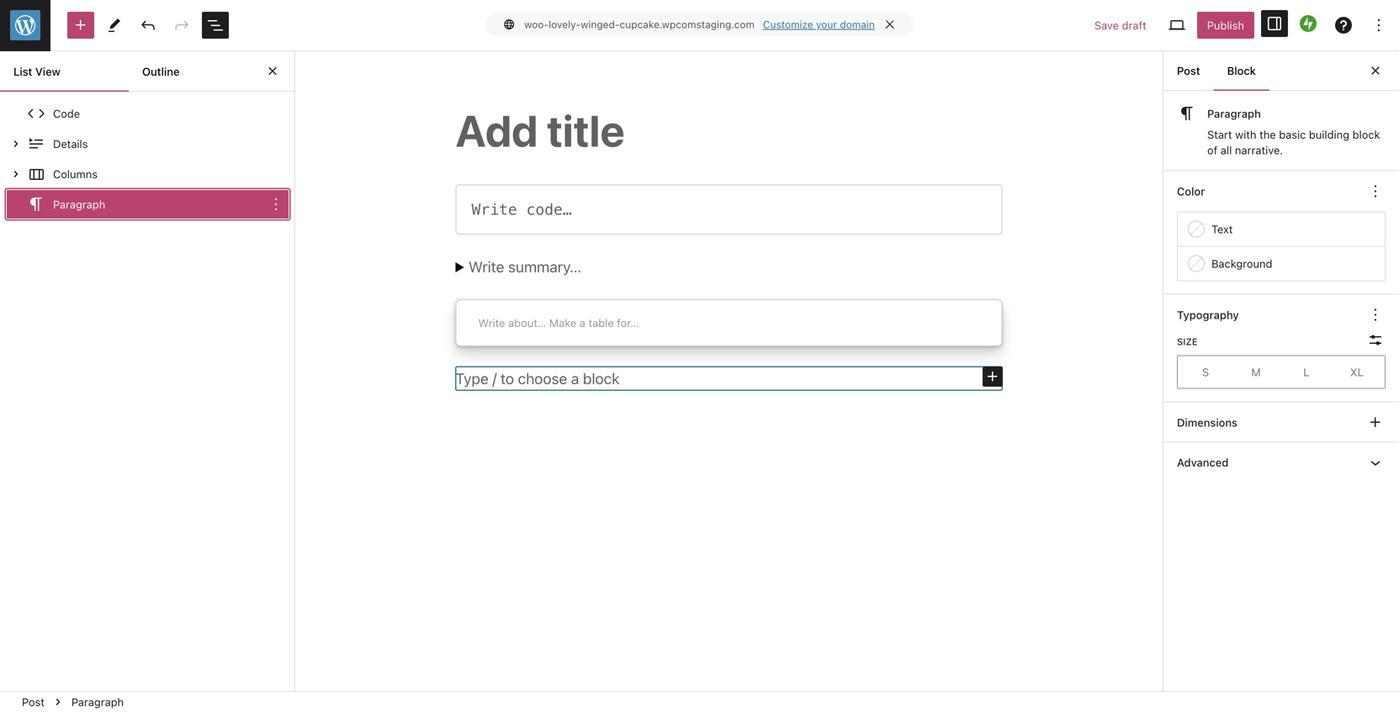 Task type: describe. For each thing, give the bounding box(es) containing it.
list
[[13, 65, 32, 78]]

tab list containing list view
[[0, 51, 258, 92]]

outline button
[[129, 51, 258, 92]]

size
[[1177, 337, 1198, 347]]

with
[[1236, 128, 1257, 141]]

draft
[[1122, 19, 1147, 32]]

background
[[1212, 258, 1273, 270]]

the
[[1260, 128, 1276, 141]]

background button
[[1178, 247, 1385, 281]]

of
[[1208, 144, 1218, 156]]

0 horizontal spatial post button
[[15, 693, 51, 713]]

view
[[35, 65, 60, 78]]

tools image
[[104, 15, 125, 35]]

paragraph link
[[6, 189, 265, 220]]

s
[[1202, 366, 1209, 379]]

columns
[[53, 168, 98, 180]]

list view
[[13, 65, 60, 78]]

customize
[[763, 19, 813, 30]]

add block image
[[983, 367, 1003, 387]]

color options image
[[1366, 181, 1386, 202]]

xl
[[1351, 366, 1364, 379]]

typography
[[1177, 309, 1239, 322]]

0 vertical spatial post button
[[1164, 50, 1214, 91]]

post inside tab list
[[1177, 64, 1201, 77]]

winged-
[[581, 19, 620, 30]]

paragraph for 'paragraph' link
[[53, 198, 105, 211]]

color
[[1177, 185, 1205, 198]]

list view button
[[0, 51, 129, 92]]

building
[[1309, 128, 1350, 141]]

typography options image
[[1366, 305, 1386, 325]]

woo-lovely-winged-cupcake.wpcomstaging.com customize your domain
[[524, 19, 875, 30]]

outline
[[142, 65, 180, 78]]

options image
[[1369, 15, 1389, 35]]

close image
[[263, 61, 283, 81]]

view image
[[1167, 15, 1187, 35]]

woo-
[[524, 19, 549, 30]]

help image
[[1334, 15, 1354, 35]]

Small button
[[1181, 359, 1231, 386]]

editor content region
[[295, 51, 1163, 692]]

all
[[1221, 144, 1232, 156]]

lovely-
[[549, 19, 581, 30]]

options for paragraph image
[[266, 194, 286, 215]]

narrative.
[[1235, 144, 1283, 156]]

0 vertical spatial paragraph
[[1208, 107, 1261, 120]]

columns link
[[6, 159, 265, 189]]

Large button
[[1282, 359, 1332, 386]]

close settings image
[[1366, 61, 1386, 81]]

font size option group
[[1177, 356, 1386, 389]]

your
[[816, 19, 837, 30]]



Task type: locate. For each thing, give the bounding box(es) containing it.
save
[[1095, 19, 1119, 32]]

0 horizontal spatial post
[[22, 696, 45, 709]]

block
[[1353, 128, 1381, 141]]

1 horizontal spatial post button
[[1164, 50, 1214, 91]]

1 vertical spatial paragraph
[[53, 198, 105, 211]]

publish
[[1207, 19, 1245, 32]]

2 vertical spatial paragraph
[[71, 696, 124, 709]]

post
[[1177, 64, 1201, 77], [22, 696, 45, 709]]

tab list containing post
[[1164, 50, 1270, 91]]

details
[[53, 138, 88, 150]]

cupcake.wpcomstaging.com
[[620, 19, 755, 30]]

advanced button
[[1164, 443, 1399, 483]]

details link
[[6, 129, 265, 159]]

columns row
[[5, 159, 289, 189]]

tab list
[[1164, 50, 1270, 91], [0, 51, 258, 92]]

1 horizontal spatial tab list
[[1164, 50, 1270, 91]]

code
[[53, 107, 80, 120]]

advanced
[[1177, 457, 1229, 469]]

dimensions options image
[[1366, 413, 1386, 433]]

customize your domain button
[[763, 19, 875, 30]]

tab list up code link
[[0, 51, 258, 92]]

document overview image
[[205, 15, 226, 35]]

redo image
[[172, 15, 192, 35]]

basic
[[1279, 128, 1306, 141]]

1 vertical spatial post
[[22, 696, 45, 709]]

paragraph inside block breadcrumb list
[[71, 696, 124, 709]]

jetpack image
[[1300, 15, 1317, 32]]

size element
[[1177, 336, 1198, 349]]

Medium button
[[1231, 359, 1282, 386]]

Extra Large button
[[1332, 359, 1383, 386]]

save draft
[[1095, 19, 1147, 32]]

1 horizontal spatial post
[[1177, 64, 1201, 77]]

publish button
[[1197, 12, 1255, 39]]

domain
[[840, 19, 875, 30]]

code link
[[6, 98, 265, 129]]

m
[[1252, 366, 1261, 379]]

text
[[1212, 223, 1233, 236]]

post inside block breadcrumb list
[[22, 696, 45, 709]]

0 vertical spatial post
[[1177, 64, 1201, 77]]

post button
[[1164, 50, 1214, 91], [15, 693, 51, 713]]

0 horizontal spatial tab list
[[0, 51, 258, 92]]

tab list down publish
[[1164, 50, 1270, 91]]

set custom size image
[[1366, 330, 1386, 351]]

save draft button
[[1085, 12, 1157, 39]]

paragraph
[[1208, 107, 1261, 120], [53, 198, 105, 211], [71, 696, 124, 709]]

toggle block inserter image
[[71, 15, 91, 35]]

1 vertical spatial post button
[[15, 693, 51, 713]]

block
[[1227, 64, 1256, 77]]

start
[[1208, 128, 1233, 141]]

paragraph inside 'row'
[[53, 198, 105, 211]]

start with the basic building block of all narrative.
[[1208, 128, 1381, 156]]

block button
[[1214, 50, 1270, 91]]

paragraph row
[[5, 189, 289, 220]]

l
[[1304, 366, 1310, 379]]

settings image
[[1265, 13, 1285, 34]]

text button
[[1178, 213, 1385, 246]]

dimensions
[[1177, 417, 1238, 429]]

paragraph for block breadcrumb list
[[71, 696, 124, 709]]

options for columns image
[[266, 164, 286, 184]]

undo image
[[138, 15, 158, 35]]

block breadcrumb list
[[0, 693, 146, 713]]



Task type: vqa. For each thing, say whether or not it's contained in the screenshot.
howdy,
no



